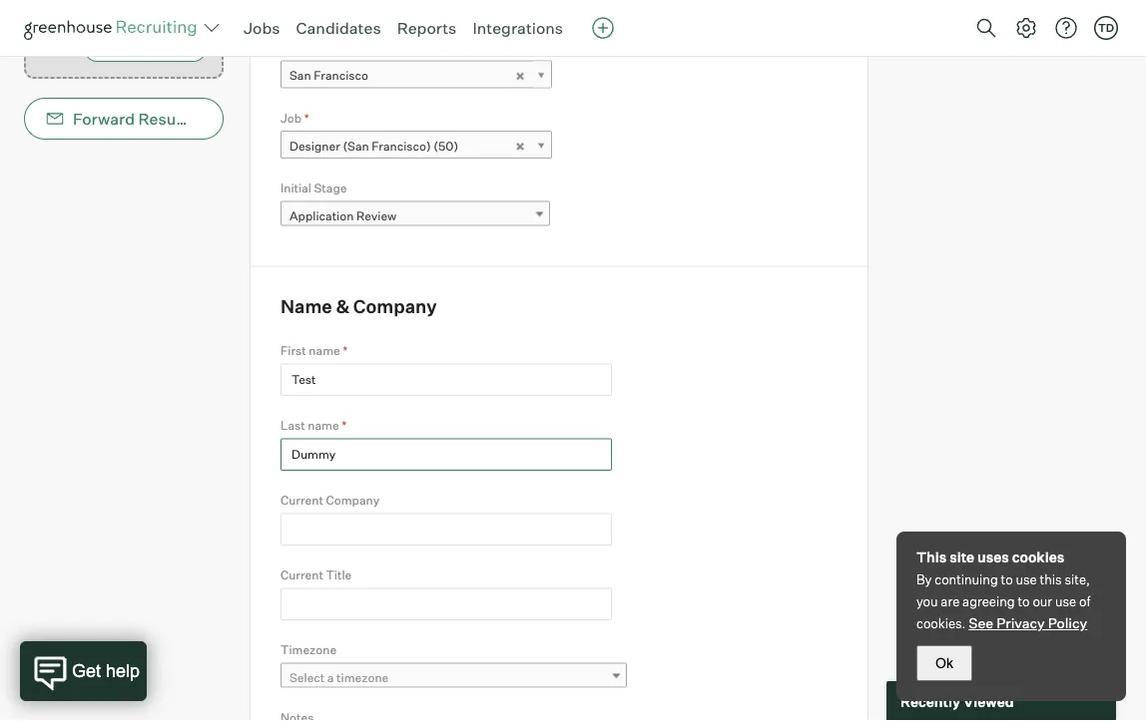 Task type: vqa. For each thing, say whether or not it's contained in the screenshot.
Current Title
yes



Task type: describe. For each thing, give the bounding box(es) containing it.
1 horizontal spatial to
[[1018, 594, 1030, 610]]

reports link
[[397, 18, 457, 38]]

stage
[[314, 181, 347, 196]]

email
[[228, 109, 270, 129]]

initial stage
[[281, 181, 347, 196]]

0 vertical spatial *
[[304, 111, 309, 126]]

forward resume via email
[[73, 109, 270, 129]]

privacy
[[997, 615, 1045, 633]]

site
[[950, 549, 975, 567]]

search image
[[975, 16, 998, 40]]

configure image
[[1014, 16, 1038, 40]]

last
[[281, 418, 305, 433]]

name & company
[[281, 296, 437, 318]]

timezone
[[281, 643, 337, 658]]

uses
[[978, 549, 1009, 567]]

integrations
[[473, 18, 563, 38]]

0 vertical spatial company
[[353, 296, 437, 318]]

name for last
[[308, 418, 339, 433]]

continuing
[[935, 572, 998, 588]]

timezone
[[337, 671, 389, 686]]

jobs link
[[244, 18, 280, 38]]

td button
[[1090, 12, 1122, 44]]

a
[[327, 671, 334, 686]]

first
[[281, 344, 306, 359]]

our
[[1033, 594, 1053, 610]]

forward resume via email button
[[24, 98, 270, 140]]

select a timezone link
[[281, 663, 627, 692]]

integrations link
[[473, 18, 563, 38]]

application
[[290, 209, 354, 224]]

choose file
[[115, 42, 175, 55]]

designer
[[290, 138, 340, 153]]

(san
[[343, 138, 369, 153]]

recently
[[901, 693, 961, 711]]

this site uses cookies
[[917, 549, 1065, 567]]

greenhouse recruiting image
[[24, 16, 204, 40]]

job
[[281, 111, 302, 126]]

jobs
[[244, 18, 280, 38]]

current title
[[281, 568, 352, 583]]

td button
[[1094, 16, 1118, 40]]

candidates
[[296, 18, 381, 38]]

&
[[336, 296, 350, 318]]

first name *
[[281, 344, 348, 359]]

forward
[[73, 109, 135, 129]]

designer (san francisco) (50)
[[290, 138, 458, 153]]

cookies.
[[917, 616, 966, 632]]

file
[[156, 42, 175, 55]]

via
[[203, 109, 224, 129]]

(50)
[[434, 138, 458, 153]]

site,
[[1065, 572, 1090, 588]]

by
[[917, 572, 932, 588]]

francisco
[[314, 68, 368, 83]]

name for first
[[309, 344, 340, 359]]

0 vertical spatial to
[[1001, 572, 1013, 588]]

application review link
[[281, 201, 550, 230]]



Task type: locate. For each thing, give the bounding box(es) containing it.
ok button
[[917, 646, 973, 682]]

are
[[941, 594, 960, 610]]

1 vertical spatial *
[[343, 344, 348, 359]]

1 current from the top
[[281, 493, 323, 508]]

this
[[1040, 572, 1062, 588]]

select a timezone
[[290, 671, 389, 686]]

None text field
[[281, 439, 612, 471]]

policy
[[1048, 615, 1087, 633]]

agreeing
[[963, 594, 1015, 610]]

1 vertical spatial company
[[326, 493, 380, 508]]

review
[[356, 209, 397, 224]]

* right last at bottom
[[342, 418, 347, 433]]

0 vertical spatial name
[[309, 344, 340, 359]]

current for current company
[[281, 493, 323, 508]]

reports
[[397, 18, 457, 38]]

francisco)
[[372, 138, 431, 153]]

candidates link
[[296, 18, 381, 38]]

0 horizontal spatial use
[[1016, 572, 1037, 588]]

0 vertical spatial current
[[281, 493, 323, 508]]

* right job
[[304, 111, 309, 126]]

None text field
[[281, 364, 612, 396], [281, 514, 612, 546], [281, 588, 612, 621], [281, 364, 612, 396], [281, 514, 612, 546], [281, 588, 612, 621]]

company up title
[[326, 493, 380, 508]]

current for current title
[[281, 568, 323, 583]]

0 vertical spatial use
[[1016, 572, 1037, 588]]

name
[[281, 296, 332, 318]]

0 horizontal spatial to
[[1001, 572, 1013, 588]]

choose
[[115, 42, 154, 55]]

company right &
[[353, 296, 437, 318]]

application review
[[290, 209, 397, 224]]

last name *
[[281, 418, 347, 433]]

name
[[309, 344, 340, 359], [308, 418, 339, 433]]

san
[[290, 68, 311, 83]]

current down last at bottom
[[281, 493, 323, 508]]

use left this
[[1016, 572, 1037, 588]]

to down uses
[[1001, 572, 1013, 588]]

san francisco link
[[281, 61, 552, 90]]

this
[[917, 549, 947, 567]]

company
[[353, 296, 437, 318], [326, 493, 380, 508]]

2 vertical spatial *
[[342, 418, 347, 433]]

* down &
[[343, 344, 348, 359]]

use left of
[[1055, 594, 1077, 610]]

td
[[1098, 21, 1114, 34]]

* for last name *
[[342, 418, 347, 433]]

use
[[1016, 572, 1037, 588], [1055, 594, 1077, 610]]

current
[[281, 493, 323, 508], [281, 568, 323, 583]]

1 vertical spatial to
[[1018, 594, 1030, 610]]

current company
[[281, 493, 380, 508]]

by continuing to use this site, you are agreeing to our use of cookies.
[[917, 572, 1091, 632]]

initial
[[281, 181, 311, 196]]

name right last at bottom
[[308, 418, 339, 433]]

viewed
[[963, 693, 1014, 711]]

1 vertical spatial use
[[1055, 594, 1077, 610]]

job *
[[281, 111, 309, 126]]

1 horizontal spatial use
[[1055, 594, 1077, 610]]

* for first name *
[[343, 344, 348, 359]]

*
[[304, 111, 309, 126], [343, 344, 348, 359], [342, 418, 347, 433]]

recently viewed
[[901, 693, 1014, 711]]

see
[[969, 615, 994, 633]]

you
[[917, 594, 938, 610]]

select
[[290, 671, 325, 686]]

to left our
[[1018, 594, 1030, 610]]

1 vertical spatial current
[[281, 568, 323, 583]]

ok
[[936, 656, 953, 671]]

1 vertical spatial name
[[308, 418, 339, 433]]

to
[[1001, 572, 1013, 588], [1018, 594, 1030, 610]]

of
[[1079, 594, 1091, 610]]

current left title
[[281, 568, 323, 583]]

resume
[[138, 109, 199, 129]]

title
[[326, 568, 352, 583]]

name right first
[[309, 344, 340, 359]]

2 current from the top
[[281, 568, 323, 583]]

cookies
[[1012, 549, 1065, 567]]

see privacy policy
[[969, 615, 1087, 633]]

designer (san francisco) (50) link
[[281, 131, 552, 160]]

see privacy policy link
[[969, 615, 1087, 633]]

san francisco
[[290, 68, 368, 83]]



